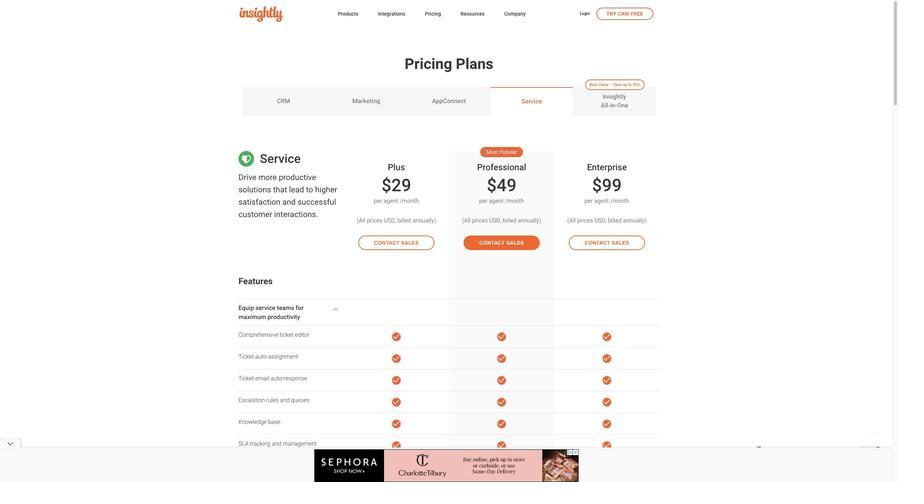 Task type: locate. For each thing, give the bounding box(es) containing it.
insightly logo image
[[240, 6, 283, 22]]

1 horizontal spatial per
[[480, 198, 488, 205]]

0 horizontal spatial contact
[[374, 240, 400, 246]]

pricing plans
[[405, 55, 494, 73]]

satisfaction
[[239, 198, 281, 207]]

and
[[283, 198, 296, 207], [280, 397, 290, 404], [272, 441, 282, 448]]

billed
[[398, 217, 411, 224], [503, 217, 517, 224], [608, 217, 622, 224]]

sales for 99
[[612, 240, 630, 246]]

0 horizontal spatial contact sales link
[[353, 236, 441, 268]]

per inside $ 29 per agent /month
[[374, 198, 383, 205]]

1 horizontal spatial annually)
[[518, 217, 542, 224]]

0 horizontal spatial auto-
[[256, 354, 269, 360]]

billed down $ 49 per agent /month
[[503, 217, 517, 224]]

0 vertical spatial and
[[283, 198, 296, 207]]

1 horizontal spatial prices
[[472, 217, 488, 224]]

1 vertical spatial to
[[306, 185, 313, 194]]

pricing link
[[425, 9, 441, 19]]

/month
[[400, 198, 419, 205], [505, 198, 525, 205], [611, 198, 630, 205]]

0 horizontal spatial contact sales
[[374, 240, 419, 246]]

integrations
[[378, 11, 406, 17]]

pricing for pricing plans
[[405, 55, 453, 73]]

usd, down $ 29 per agent /month
[[384, 217, 396, 224]]

2 horizontal spatial contact sales
[[585, 240, 630, 246]]

1 (all from the left
[[357, 217, 366, 224]]

insightly logo link
[[240, 6, 327, 22]]

2 horizontal spatial $
[[593, 175, 603, 196]]

service link
[[491, 87, 574, 116]]

$ for 29
[[382, 175, 392, 196]]

(all for 29
[[357, 217, 366, 224]]

auto- right the email
[[271, 375, 284, 382]]

/month down 29
[[400, 198, 419, 205]]

auto-
[[256, 354, 269, 360], [271, 375, 284, 382]]

sales for 29
[[401, 240, 419, 246]]

maximum
[[239, 314, 266, 321]]

try crm free
[[607, 11, 644, 17]]

and right tracking
[[272, 441, 282, 448]]

agent down '99'
[[595, 198, 609, 205]]

3 contact sales from the left
[[585, 240, 630, 246]]

2 contact from the left
[[480, 240, 505, 246]]

2 usd, from the left
[[490, 217, 502, 224]]

2 horizontal spatial contact sales link
[[564, 236, 651, 268]]

1 vertical spatial auto-
[[271, 375, 284, 382]]

agent down 29
[[384, 198, 399, 205]]

0 vertical spatial pricing
[[425, 11, 441, 17]]

3 contact from the left
[[585, 240, 611, 246]]

/month inside $ 49 per agent /month
[[505, 198, 525, 205]]

2 per from the left
[[480, 198, 488, 205]]

99
[[603, 175, 622, 196]]

1 sales from the left
[[401, 240, 419, 246]]

usd,
[[384, 217, 396, 224], [490, 217, 502, 224], [595, 217, 607, 224]]

annually) for 49
[[518, 217, 542, 224]]

/month down '99'
[[611, 198, 630, 205]]

2 contact sales link from the left
[[458, 236, 546, 268]]

(all prices usd, billed annually) down $ 29 per agent /month
[[357, 217, 436, 224]]

agent down 49
[[489, 198, 504, 205]]

$ inside $ 29 per agent /month
[[382, 175, 392, 196]]

2 horizontal spatial agent
[[595, 198, 609, 205]]

3 annually) from the left
[[624, 217, 647, 224]]

1 vertical spatial pricing
[[405, 55, 453, 73]]

3 billed from the left
[[608, 217, 622, 224]]

equip service teams for maximum productivity
[[239, 304, 304, 321]]

3 prices from the left
[[578, 217, 594, 224]]

0 horizontal spatial sales
[[401, 240, 419, 246]]

more
[[259, 173, 277, 182]]

0 horizontal spatial usd,
[[384, 217, 396, 224]]

3 contact sales button from the left
[[569, 236, 646, 250]]

/month for 49
[[505, 198, 525, 205]]

1 horizontal spatial contact sales button
[[464, 236, 540, 250]]

1 horizontal spatial billed
[[503, 217, 517, 224]]

service
[[522, 98, 542, 105], [260, 152, 301, 166]]

per inside $ 49 per agent /month
[[480, 198, 488, 205]]

1 billed from the left
[[398, 217, 411, 224]]

3 (all from the left
[[568, 217, 576, 224]]

49
[[497, 175, 517, 196]]

ticket for ticket auto-assignment
[[239, 354, 254, 360]]

1 contact sales from the left
[[374, 240, 419, 246]]

1 horizontal spatial service
[[522, 98, 542, 105]]

to right lead
[[306, 185, 313, 194]]

1 horizontal spatial contact sales link
[[458, 236, 546, 268]]

2 horizontal spatial per
[[585, 198, 593, 205]]

usd, for 49
[[490, 217, 502, 224]]

chevron up image
[[332, 305, 340, 314]]

$ inside $ 99 per agent /month
[[593, 175, 603, 196]]

billed down $ 99 per agent /month at the top right
[[608, 217, 622, 224]]

0 horizontal spatial crm
[[277, 97, 290, 105]]

2 horizontal spatial (all prices usd, billed annually)
[[568, 217, 647, 224]]

crm link
[[242, 87, 325, 116]]

0 horizontal spatial /month
[[400, 198, 419, 205]]

ticket
[[280, 332, 294, 339]]

$ down enterprise
[[593, 175, 603, 196]]

2 horizontal spatial billed
[[608, 217, 622, 224]]

2 vertical spatial and
[[272, 441, 282, 448]]

(all prices usd, billed annually) down $ 49 per agent /month
[[462, 217, 542, 224]]

billed down $ 29 per agent /month
[[398, 217, 411, 224]]

sales
[[401, 240, 419, 246], [507, 240, 524, 246], [612, 240, 630, 246]]

2 horizontal spatial contact
[[585, 240, 611, 246]]

(all prices usd, billed annually) for 29
[[357, 217, 436, 224]]

1 vertical spatial ticket
[[239, 375, 254, 382]]

0 vertical spatial ticket
[[239, 354, 254, 360]]

contact
[[374, 240, 400, 246], [480, 240, 505, 246], [585, 240, 611, 246]]

teams
[[277, 304, 294, 312]]

prices for 49
[[472, 217, 488, 224]]

customer
[[239, 210, 272, 219]]

0 horizontal spatial prices
[[367, 217, 383, 224]]

1 horizontal spatial to
[[629, 82, 632, 87]]

resources link
[[461, 9, 485, 19]]

and for management
[[272, 441, 282, 448]]

0 horizontal spatial agent
[[384, 198, 399, 205]]

crm
[[618, 11, 630, 17], [277, 97, 290, 105]]

1 vertical spatial and
[[280, 397, 290, 404]]

management
[[283, 441, 317, 448]]

ticket left the email
[[239, 375, 254, 382]]

1 horizontal spatial sales
[[507, 240, 524, 246]]

1 annually) from the left
[[413, 217, 436, 224]]

plus
[[388, 162, 405, 173]]

2 billed from the left
[[503, 217, 517, 224]]

1 horizontal spatial contact sales
[[480, 240, 524, 246]]

per
[[374, 198, 383, 205], [480, 198, 488, 205], [585, 198, 593, 205]]

0 vertical spatial to
[[629, 82, 632, 87]]

products
[[338, 11, 359, 17]]

contact for 99
[[585, 240, 611, 246]]

1 usd, from the left
[[384, 217, 396, 224]]

in-
[[611, 102, 618, 109]]

annually) for 99
[[624, 217, 647, 224]]

1 contact sales link from the left
[[353, 236, 441, 268]]

0 horizontal spatial billed
[[398, 217, 411, 224]]

3 $ from the left
[[593, 175, 603, 196]]

that
[[273, 185, 287, 194]]

/month down 49
[[505, 198, 525, 205]]

2 agent from the left
[[489, 198, 504, 205]]

login link
[[580, 11, 590, 17]]

$ down 'professional' at the top right of page
[[487, 175, 497, 196]]

service icon image
[[239, 151, 254, 167]]

auto- up the email
[[256, 354, 269, 360]]

contact sales button
[[359, 236, 435, 250], [464, 236, 540, 250], [569, 236, 646, 250]]

response
[[284, 375, 307, 382]]

3 per from the left
[[585, 198, 593, 205]]

save
[[614, 82, 622, 87]]

0 vertical spatial auto-
[[256, 354, 269, 360]]

0 horizontal spatial contact sales button
[[359, 236, 435, 250]]

2 $ from the left
[[487, 175, 497, 196]]

crm inside button
[[618, 11, 630, 17]]

prices for 29
[[367, 217, 383, 224]]

1 horizontal spatial contact
[[480, 240, 505, 246]]

agent inside $ 99 per agent /month
[[595, 198, 609, 205]]

0 horizontal spatial per
[[374, 198, 383, 205]]

comprehensive
[[239, 332, 278, 339]]

service inside the products and bundles tab list
[[522, 98, 542, 105]]

(all
[[357, 217, 366, 224], [462, 217, 471, 224], [568, 217, 576, 224]]

1 agent from the left
[[384, 198, 399, 205]]

0 horizontal spatial annually)
[[413, 217, 436, 224]]

contact sales
[[374, 240, 419, 246], [480, 240, 524, 246], [585, 240, 630, 246]]

ticket email auto-response
[[239, 375, 307, 382]]

1 ticket from the top
[[239, 354, 254, 360]]

–
[[610, 82, 613, 87]]

popular
[[500, 149, 517, 155]]

and up interactions.
[[283, 198, 296, 207]]

2 ticket from the top
[[239, 375, 254, 382]]

and right rules
[[280, 397, 290, 404]]

usd, down $ 49 per agent /month
[[490, 217, 502, 224]]

2 annually) from the left
[[518, 217, 542, 224]]

billed for 49
[[503, 217, 517, 224]]

$
[[382, 175, 392, 196], [487, 175, 497, 196], [593, 175, 603, 196]]

2 prices from the left
[[472, 217, 488, 224]]

1 horizontal spatial (all prices usd, billed annually)
[[462, 217, 542, 224]]

annually)
[[413, 217, 436, 224], [518, 217, 542, 224], [624, 217, 647, 224]]

marketing
[[353, 97, 381, 105]]

1 vertical spatial service
[[260, 152, 301, 166]]

1 (all prices usd, billed annually) from the left
[[357, 217, 436, 224]]

1 horizontal spatial agent
[[489, 198, 504, 205]]

to right the up
[[629, 82, 632, 87]]

1 $ from the left
[[382, 175, 392, 196]]

1 horizontal spatial $
[[487, 175, 497, 196]]

2 (all prices usd, billed annually) from the left
[[462, 217, 542, 224]]

0 horizontal spatial $
[[382, 175, 392, 196]]

prices
[[367, 217, 383, 224], [472, 217, 488, 224], [578, 217, 594, 224]]

agent inside $ 29 per agent /month
[[384, 198, 399, 205]]

per for 99
[[585, 198, 593, 205]]

prices for 99
[[578, 217, 594, 224]]

1 contact from the left
[[374, 240, 400, 246]]

/month inside $ 29 per agent /month
[[400, 198, 419, 205]]

2 horizontal spatial /month
[[611, 198, 630, 205]]

ticket down comprehensive at the bottom left of the page
[[239, 354, 254, 360]]

3 (all prices usd, billed annually) from the left
[[568, 217, 647, 224]]

3 sales from the left
[[612, 240, 630, 246]]

agent for 99
[[595, 198, 609, 205]]

0 horizontal spatial (all prices usd, billed annually)
[[357, 217, 436, 224]]

0 horizontal spatial (all
[[357, 217, 366, 224]]

agent for 49
[[489, 198, 504, 205]]

3 /month from the left
[[611, 198, 630, 205]]

value
[[599, 82, 609, 87]]

$ down plus
[[382, 175, 392, 196]]

1 per from the left
[[374, 198, 383, 205]]

/month for 29
[[400, 198, 419, 205]]

pricing
[[425, 11, 441, 17], [405, 55, 453, 73]]

1 prices from the left
[[367, 217, 383, 224]]

2 horizontal spatial prices
[[578, 217, 594, 224]]

2 /month from the left
[[505, 198, 525, 205]]

ticket auto-assignment
[[239, 354, 299, 360]]

2 horizontal spatial annually)
[[624, 217, 647, 224]]

ticket for ticket email auto-response
[[239, 375, 254, 382]]

2 horizontal spatial (all
[[568, 217, 576, 224]]

0 horizontal spatial to
[[306, 185, 313, 194]]

plans
[[456, 55, 494, 73]]

0 vertical spatial crm
[[618, 11, 630, 17]]

(all prices usd, billed annually) for 49
[[462, 217, 542, 224]]

(all prices usd, billed annually) down $ 99 per agent /month at the top right
[[568, 217, 647, 224]]

interactions.
[[274, 210, 318, 219]]

$ 29 per agent /month
[[374, 175, 419, 205]]

per inside $ 99 per agent /month
[[585, 198, 593, 205]]

1 horizontal spatial /month
[[505, 198, 525, 205]]

to
[[629, 82, 632, 87], [306, 185, 313, 194]]

1 contact sales button from the left
[[359, 236, 435, 250]]

productive
[[279, 173, 316, 182]]

1 /month from the left
[[400, 198, 419, 205]]

agent inside $ 49 per agent /month
[[489, 198, 504, 205]]

1 horizontal spatial crm
[[618, 11, 630, 17]]

2 horizontal spatial usd,
[[595, 217, 607, 224]]

and for queues
[[280, 397, 290, 404]]

contact sales for 29
[[374, 240, 419, 246]]

successful
[[298, 198, 336, 207]]

usd, down $ 99 per agent /month at the top right
[[595, 217, 607, 224]]

$ inside $ 49 per agent /month
[[487, 175, 497, 196]]

0 horizontal spatial service
[[260, 152, 301, 166]]

1 vertical spatial crm
[[277, 97, 290, 105]]

2 horizontal spatial contact sales button
[[569, 236, 646, 250]]

2 (all from the left
[[462, 217, 471, 224]]

/month inside $ 99 per agent /month
[[611, 198, 630, 205]]

3 usd, from the left
[[595, 217, 607, 224]]

1 horizontal spatial usd,
[[490, 217, 502, 224]]

2 horizontal spatial sales
[[612, 240, 630, 246]]

1 horizontal spatial auto-
[[271, 375, 284, 382]]

escalation
[[239, 397, 265, 404]]

0 vertical spatial service
[[522, 98, 542, 105]]

sla
[[239, 441, 249, 448]]

ticket
[[239, 354, 254, 360], [239, 375, 254, 382]]

3 agent from the left
[[595, 198, 609, 205]]

3 contact sales link from the left
[[564, 236, 651, 268]]

1 horizontal spatial (all
[[462, 217, 471, 224]]



Task type: vqa. For each thing, say whether or not it's contained in the screenshot.
Optimize to the bottom
no



Task type: describe. For each thing, give the bounding box(es) containing it.
$ for 49
[[487, 175, 497, 196]]

solutions
[[239, 185, 271, 194]]

service
[[256, 304, 276, 312]]

most popular
[[487, 149, 517, 155]]

contact sales link for 99
[[564, 236, 651, 268]]

knowledge
[[239, 419, 267, 426]]

resources
[[461, 11, 485, 17]]

features
[[239, 276, 273, 287]]

free
[[631, 11, 644, 17]]

appconnect link
[[408, 87, 491, 116]]

insightly all-in-one
[[601, 93, 629, 109]]

$ 49 per agent /month
[[480, 175, 525, 205]]

billed for 29
[[398, 217, 411, 224]]

most
[[487, 149, 499, 155]]

higher
[[315, 185, 338, 194]]

30%
[[633, 82, 641, 87]]

escalation rules and queues
[[239, 397, 310, 404]]

login
[[580, 11, 590, 16]]

to inside the products and bundles tab list
[[629, 82, 632, 87]]

up
[[623, 82, 628, 87]]

equip
[[239, 304, 254, 312]]

contact sales for 99
[[585, 240, 630, 246]]

usd, for 99
[[595, 217, 607, 224]]

contact sales button for 99
[[569, 236, 646, 250]]

annually) for 29
[[413, 217, 436, 224]]

29
[[392, 175, 412, 196]]

(all for 49
[[462, 217, 471, 224]]

enterprise
[[588, 162, 627, 173]]

try
[[607, 11, 617, 17]]

drive more productive solutions that lead to higher satisfaction and successful customer interactions.
[[239, 173, 338, 219]]

insightly
[[603, 93, 627, 100]]

per for 29
[[374, 198, 383, 205]]

integrations link
[[378, 9, 406, 19]]

usd, for 29
[[384, 217, 396, 224]]

products and bundles tab list
[[242, 79, 657, 116]]

comprehensive ticket editor
[[239, 332, 310, 339]]

appconnect
[[432, 97, 466, 105]]

assignment
[[269, 354, 299, 360]]

best value – save up to 30%
[[590, 82, 641, 87]]

base
[[268, 419, 281, 426]]

2 contact sales from the left
[[480, 240, 524, 246]]

queues
[[291, 397, 310, 404]]

company
[[505, 11, 526, 17]]

knowledge base
[[239, 419, 281, 426]]

lead
[[289, 185, 304, 194]]

contact sales link for 29
[[353, 236, 441, 268]]

rules
[[267, 397, 279, 404]]

$ for 99
[[593, 175, 603, 196]]

contact for 29
[[374, 240, 400, 246]]

one
[[618, 102, 629, 109]]

agent for 29
[[384, 198, 399, 205]]

pricing for pricing
[[425, 11, 441, 17]]

all-
[[601, 102, 611, 109]]

try crm free link
[[597, 7, 654, 20]]

billed for 99
[[608, 217, 622, 224]]

per for 49
[[480, 198, 488, 205]]

productivity
[[268, 314, 300, 321]]

and inside drive more productive solutions that lead to higher satisfaction and successful customer interactions.
[[283, 198, 296, 207]]

email
[[256, 375, 269, 382]]

products link
[[338, 9, 359, 19]]

drive
[[239, 173, 257, 182]]

(all for 99
[[568, 217, 576, 224]]

contact sales button for 29
[[359, 236, 435, 250]]

best
[[590, 82, 598, 87]]

crm inside the products and bundles tab list
[[277, 97, 290, 105]]

for
[[296, 304, 304, 312]]

$ 99 per agent /month
[[585, 175, 630, 205]]

professional
[[478, 162, 527, 173]]

tracking
[[250, 441, 271, 448]]

2 contact sales button from the left
[[464, 236, 540, 250]]

try crm free button
[[597, 7, 654, 20]]

marketing link
[[325, 87, 408, 116]]

editor
[[295, 332, 310, 339]]

(all prices usd, billed annually) for 99
[[568, 217, 647, 224]]

2 sales from the left
[[507, 240, 524, 246]]

company link
[[505, 9, 526, 19]]

sla tracking and management
[[239, 441, 317, 448]]

to inside drive more productive solutions that lead to higher satisfaction and successful customer interactions.
[[306, 185, 313, 194]]

/month for 99
[[611, 198, 630, 205]]



